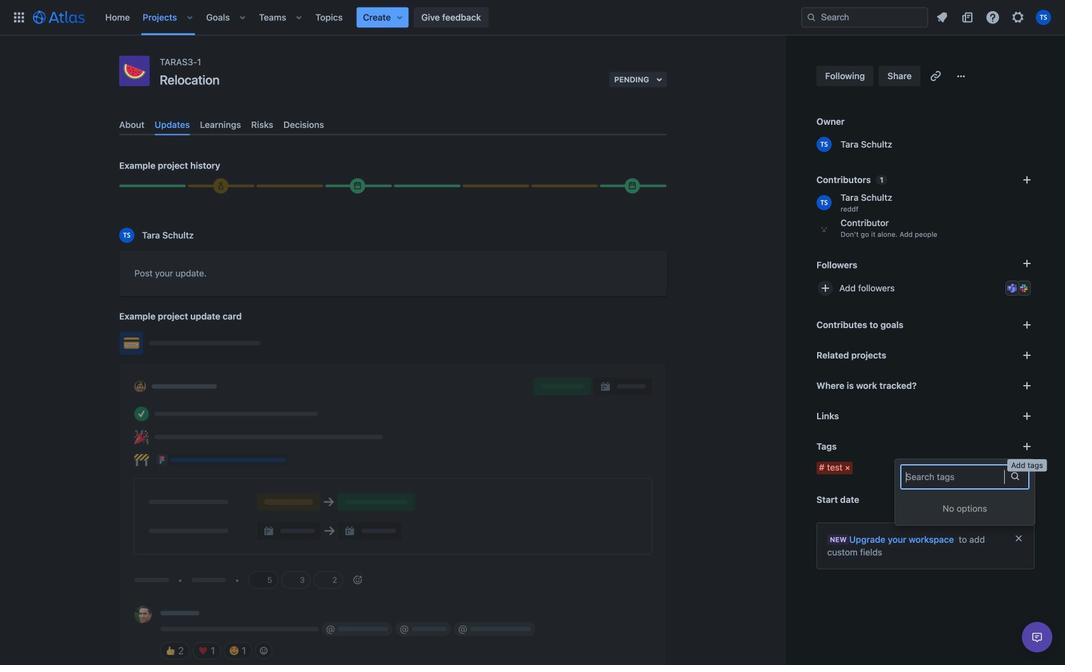Task type: vqa. For each thing, say whether or not it's contained in the screenshot.
heading
no



Task type: locate. For each thing, give the bounding box(es) containing it.
notifications image
[[935, 10, 950, 25]]

tooltip
[[1008, 460, 1047, 472]]

add work tracking links image
[[1020, 379, 1035, 394]]

banner
[[0, 0, 1065, 36]]

msteams logo showing  channels are connected to this project image
[[1008, 283, 1018, 294]]

Search field
[[802, 7, 928, 28]]

tab list
[[114, 114, 672, 136]]

close banner image
[[1014, 534, 1024, 544]]

None search field
[[802, 7, 928, 28]]

add related project image
[[1020, 348, 1035, 363]]

Main content area, start typing to enter text. text field
[[134, 266, 652, 286]]

Search tags text field
[[906, 471, 909, 484]]



Task type: describe. For each thing, give the bounding box(es) containing it.
add team or contributors image
[[1020, 172, 1035, 188]]

add follower image
[[818, 281, 833, 296]]

add link image
[[1020, 409, 1035, 424]]

slack logo showing nan channels are connected to this project image
[[1019, 283, 1029, 294]]

open intercom messenger image
[[1030, 630, 1045, 646]]

top element
[[8, 0, 802, 35]]

settings image
[[1011, 10, 1026, 25]]

switch to... image
[[11, 10, 27, 25]]

add tag image
[[1020, 439, 1035, 455]]

close tag image
[[843, 464, 853, 474]]

open image
[[1008, 469, 1023, 484]]

account image
[[1036, 10, 1051, 25]]

add a follower image
[[1020, 256, 1035, 271]]

add goals image
[[1020, 318, 1035, 333]]

search image
[[807, 12, 817, 23]]

help image
[[985, 10, 1001, 25]]



